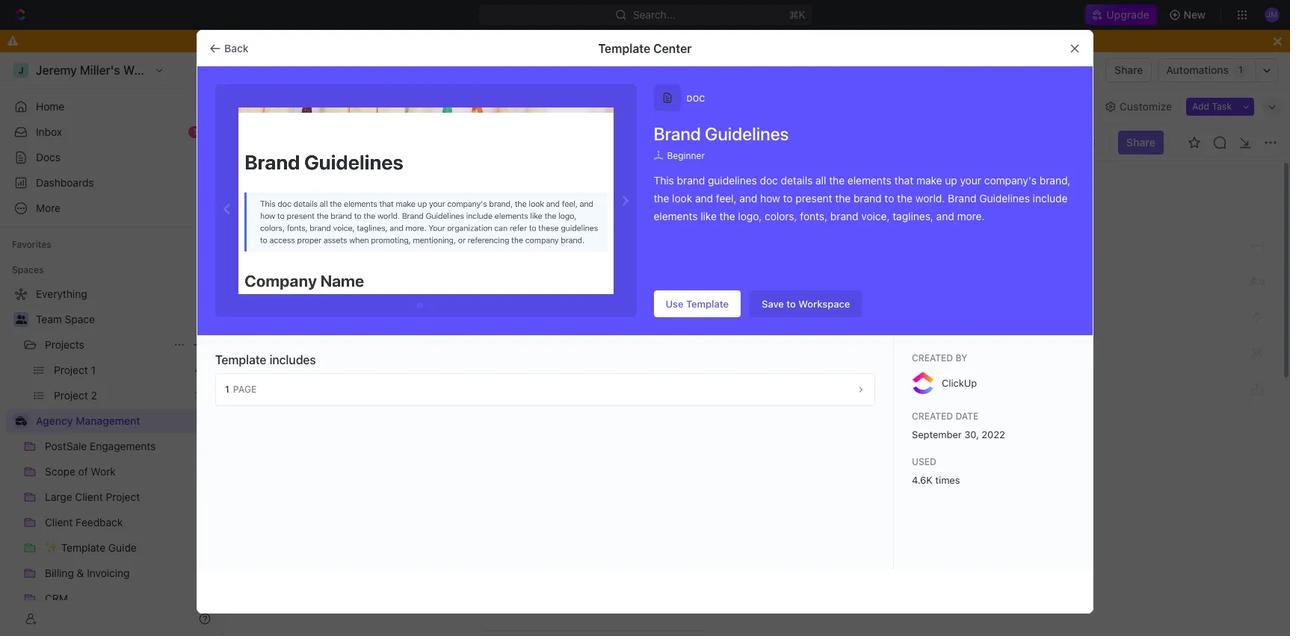 Task type: vqa. For each thing, say whether or not it's contained in the screenshot.
the Space inside Create Space link
no



Task type: locate. For each thing, give the bounding box(es) containing it.
add task button
[[1186, 98, 1238, 116]]

this brand guidelines doc details all the elements that make up your company's brand, the look and feel, and how to present the brand to the world. brand guidelines include elements like the logo, colors, fonts, brand voice, taglines, and more.
[[654, 174, 1071, 223]]

0 vertical spatial share
[[1115, 64, 1143, 76]]

doc
[[760, 174, 778, 187]]

1 vertical spatial elements
[[654, 210, 698, 223]]

wiki link
[[402, 96, 427, 117]]

overview link
[[252, 96, 301, 117]]

1 horizontal spatial add
[[1192, 101, 1210, 112]]

created inside created date september 30, 2022
[[912, 411, 953, 422]]

business time image
[[238, 140, 245, 146]]

taglines,
[[893, 210, 934, 223]]

below
[[969, 394, 1001, 407]]

browser
[[599, 34, 639, 47]]

0 horizontal spatial elements
[[654, 210, 698, 223]]

you
[[503, 34, 521, 47]]

brand right fonts,
[[830, 210, 859, 223]]

wiki
[[405, 100, 427, 113]]

1 horizontal spatial business time image
[[238, 67, 247, 74]]

used
[[912, 457, 937, 468]]

team space link
[[36, 308, 206, 332]]

1 vertical spatial page
[[233, 384, 257, 395]]

make
[[917, 174, 942, 187]]

0 vertical spatial guidelines
[[705, 123, 789, 144]]

feel,
[[716, 192, 737, 205]]

brand up beginner at the top right of page
[[654, 123, 701, 144]]

2 vertical spatial 1
[[225, 384, 229, 395]]

management inside sidebar "navigation"
[[76, 415, 140, 428]]

add
[[1192, 101, 1210, 112], [251, 200, 270, 212]]

business time image inside sidebar "navigation"
[[15, 417, 27, 426]]

brand guidelines
[[654, 123, 789, 144]]

0 vertical spatial page
[[272, 200, 295, 212]]

guidelines down company's
[[980, 192, 1030, 205]]

elements left the that at the top of page
[[848, 174, 892, 187]]

elements down look
[[654, 210, 698, 223]]

the down feel,
[[720, 210, 735, 223]]

and down world. on the right top of the page
[[936, 210, 954, 223]]

up
[[945, 174, 957, 187]]

agency
[[251, 64, 288, 76], [36, 415, 73, 428]]

0 horizontal spatial brand
[[654, 123, 701, 144]]

brand down your
[[948, 192, 977, 205]]

guidelines
[[705, 123, 789, 144], [980, 192, 1030, 205]]

user group image
[[15, 315, 27, 324]]

0 vertical spatial template
[[598, 41, 651, 55]]

agency management link
[[232, 61, 359, 79], [36, 410, 206, 434]]

1 horizontal spatial template
[[598, 41, 651, 55]]

template up 1 page
[[215, 354, 267, 367]]

notifications?
[[642, 34, 709, 47]]

center
[[654, 41, 692, 55]]

the right access
[[537, 394, 554, 407]]

0 vertical spatial business time image
[[238, 67, 247, 74]]

0 horizontal spatial business time image
[[15, 417, 27, 426]]

page
[[272, 200, 295, 212], [233, 384, 257, 395]]

1 horizontal spatial agency
[[251, 64, 288, 76]]

2 created from the top
[[912, 411, 953, 422]]

1 horizontal spatial welcome!
[[478, 289, 617, 324]]

template down 'search...'
[[598, 41, 651, 55]]

to right save at the top
[[787, 298, 796, 310]]

1 vertical spatial agency management link
[[36, 410, 206, 434]]

1 vertical spatial brand
[[948, 192, 977, 205]]

welcome! up getting started
[[478, 289, 617, 324]]

navigate
[[804, 394, 849, 407]]

brand inside this brand guidelines doc details all the elements that make up your company's brand, the look and feel, and how to present the brand to the world. brand guidelines include elements like the logo, colors, fonts, brand voice, taglines, and more.
[[948, 192, 977, 205]]

agency inside sidebar "navigation"
[[36, 415, 73, 428]]

management
[[291, 64, 356, 76], [76, 415, 140, 428]]

2 horizontal spatial template
[[686, 298, 729, 310]]

brand up look
[[677, 174, 705, 187]]

0 horizontal spatial add
[[251, 200, 270, 212]]

1 vertical spatial template
[[686, 298, 729, 310]]

share inside button
[[1115, 64, 1143, 76]]

timeline
[[689, 100, 731, 113]]

0 horizontal spatial 1
[[193, 126, 197, 138]]

to
[[551, 34, 561, 47], [783, 192, 793, 205], [885, 192, 894, 205], [787, 298, 796, 310], [853, 394, 863, 407]]

and
[[695, 192, 713, 205], [740, 192, 758, 205], [936, 210, 954, 223], [674, 394, 694, 407], [480, 412, 500, 425]]

1
[[1239, 64, 1243, 76], [193, 126, 197, 138], [225, 384, 229, 395]]

guidelines inside this brand guidelines doc details all the elements that make up your company's brand, the look and feel, and how to present the brand to the world. brand guidelines include elements like the logo, colors, fonts, brand voice, taglines, and more.
[[980, 192, 1030, 205]]

template right use
[[686, 298, 729, 310]]

and up like
[[695, 192, 713, 205]]

1 vertical spatial agency
[[36, 415, 73, 428]]

to right want
[[551, 34, 561, 47]]

0 vertical spatial agency management
[[251, 64, 356, 76]]

4.6k
[[912, 475, 933, 487]]

new
[[1184, 8, 1206, 21]]

to right navigate
[[853, 394, 863, 407]]

relevant
[[697, 394, 740, 407]]

0 vertical spatial created
[[912, 353, 953, 364]]

created by
[[912, 353, 968, 364]]

tree containing team space
[[6, 283, 209, 637]]

the right present
[[835, 192, 851, 205]]

overall process link
[[581, 96, 661, 117]]

projects link
[[45, 333, 167, 357]]

0 vertical spatial welcome!
[[329, 100, 378, 113]]

new button
[[1163, 3, 1215, 27]]

organizational
[[454, 100, 526, 113]]

do you want to enable browser notifications? enable hide this
[[487, 34, 804, 47]]

2 vertical spatial template
[[215, 354, 267, 367]]

add page
[[251, 200, 295, 212]]

1 horizontal spatial guidelines
[[980, 192, 1030, 205]]

the
[[829, 174, 845, 187], [654, 192, 669, 205], [835, 192, 851, 205], [897, 192, 913, 205], [720, 210, 735, 223], [537, 394, 554, 407], [867, 394, 884, 407]]

task
[[1212, 101, 1232, 112]]

created
[[912, 353, 953, 364], [912, 411, 953, 422]]

do
[[487, 34, 500, 47]]

0 horizontal spatial management
[[76, 415, 140, 428]]

1 vertical spatial business time image
[[15, 417, 27, 426]]

created up september
[[912, 411, 953, 422]]

1 vertical spatial 1
[[193, 126, 197, 138]]

1 vertical spatial management
[[76, 415, 140, 428]]

add for add task
[[1192, 101, 1210, 112]]

2 horizontal spatial 1
[[1239, 64, 1243, 76]]

guidelines down timeline
[[705, 123, 789, 144]]

0 horizontal spatial agency
[[36, 415, 73, 428]]

team
[[36, 313, 62, 326]]

save to workspace
[[762, 298, 850, 310]]

how
[[760, 192, 780, 205]]

elements
[[848, 174, 892, 187], [654, 210, 698, 223]]

1 vertical spatial welcome!
[[478, 289, 617, 324]]

customize button
[[1100, 96, 1177, 117]]

template for template includes
[[215, 354, 267, 367]]

1 vertical spatial add
[[251, 200, 270, 212]]

getting started
[[480, 357, 646, 385]]

0 horizontal spatial welcome!
[[329, 100, 378, 113]]

brand
[[654, 123, 701, 144], [948, 192, 977, 205]]

tree
[[6, 283, 209, 637]]

0 vertical spatial add
[[1192, 101, 1210, 112]]

and up logo, at right top
[[740, 192, 758, 205]]

guidelines
[[708, 174, 757, 187]]

1 vertical spatial created
[[912, 411, 953, 422]]

look
[[672, 192, 692, 205]]

1 horizontal spatial brand
[[948, 192, 977, 205]]

share up customize button
[[1115, 64, 1143, 76]]

to up voice,
[[885, 192, 894, 205]]

created left by
[[912, 353, 953, 364]]

and right guide
[[674, 394, 694, 407]]

1 created from the top
[[912, 353, 953, 364]]

welcome! left wiki link on the left of page
[[329, 100, 378, 113]]

1 horizontal spatial agency management link
[[232, 61, 359, 79]]

1 vertical spatial guidelines
[[980, 192, 1030, 205]]

logo,
[[738, 210, 762, 223]]

share down customize button
[[1127, 136, 1156, 149]]

that
[[895, 174, 914, 187]]

1 vertical spatial share
[[1127, 136, 1156, 149]]

template for template center
[[598, 41, 651, 55]]

1 horizontal spatial elements
[[848, 174, 892, 187]]

upgrade
[[1107, 8, 1149, 21]]

0 vertical spatial management
[[291, 64, 356, 76]]

want
[[524, 34, 548, 47]]

1 horizontal spatial page
[[272, 200, 295, 212]]

0 horizontal spatial agency management
[[36, 415, 140, 428]]

customize
[[1120, 100, 1172, 113]]

business time image
[[238, 67, 247, 74], [15, 417, 27, 426]]

to
[[480, 394, 493, 407]]

0 horizontal spatial template
[[215, 354, 267, 367]]

back button
[[203, 36, 258, 60]]

brand up voice,
[[854, 192, 882, 205]]

30,
[[965, 429, 979, 441]]

welcome!
[[329, 100, 378, 113], [478, 289, 617, 324]]

0 horizontal spatial page
[[233, 384, 257, 395]]

1 vertical spatial agency management
[[36, 415, 140, 428]]

1 horizontal spatial 1
[[225, 384, 229, 395]]

more.
[[957, 210, 985, 223]]

add inside button
[[1192, 101, 1210, 112]]



Task type: describe. For each thing, give the bounding box(es) containing it.
page for 1 page
[[233, 384, 257, 395]]

share button
[[1106, 58, 1152, 82]]

2 vertical spatial brand
[[830, 210, 859, 223]]

includes
[[270, 354, 316, 367]]

included
[[557, 394, 604, 407]]

fonts,
[[800, 210, 828, 223]]

template includes
[[215, 354, 316, 367]]

getting
[[480, 357, 560, 385]]

tree inside sidebar "navigation"
[[6, 283, 209, 637]]

clickup
[[942, 377, 977, 389]]

0 horizontal spatial guidelines
[[705, 123, 789, 144]]

beginner
[[667, 150, 705, 161]]

chart
[[529, 100, 556, 113]]

shown
[[931, 394, 966, 407]]

back
[[224, 41, 249, 54]]

add for add page
[[251, 200, 270, 212]]

used 4.6k times
[[912, 457, 960, 487]]

company's
[[984, 174, 1037, 187]]

template center
[[598, 41, 692, 55]]

by
[[956, 353, 968, 364]]

1 horizontal spatial agency management
[[251, 64, 356, 76]]

space
[[65, 313, 95, 326]]

all
[[816, 174, 826, 187]]

home link
[[6, 95, 209, 119]]

home
[[36, 100, 64, 113]]

0 vertical spatial elements
[[848, 174, 892, 187]]

to right how
[[783, 192, 793, 205]]

enable
[[719, 34, 752, 47]]

1 vertical spatial brand
[[854, 192, 882, 205]]

2022
[[982, 429, 1005, 441]]

team space
[[36, 313, 95, 326]]

colors,
[[765, 210, 797, 223]]

the down this
[[654, 192, 669, 205]]

dashboards link
[[6, 171, 209, 195]]

present
[[796, 192, 832, 205]]

and down to
[[480, 412, 500, 425]]

to inside the to access the included setup guide and relevant resources, navigate to the sidebar shown below and click
[[853, 394, 863, 407]]

projects
[[45, 339, 84, 351]]

0 horizontal spatial agency management link
[[36, 410, 206, 434]]

this
[[654, 174, 674, 187]]

favorites
[[12, 239, 51, 250]]

organizational chart link
[[451, 96, 556, 117]]

the right all
[[829, 174, 845, 187]]

access
[[496, 394, 534, 407]]

⌘k
[[789, 8, 805, 21]]

resources,
[[744, 394, 800, 407]]

1 horizontal spatial management
[[291, 64, 356, 76]]

1 inside sidebar "navigation"
[[193, 126, 197, 138]]

enable
[[563, 34, 596, 47]]

process
[[621, 100, 661, 113]]

created for created date september 30, 2022
[[912, 411, 953, 422]]

to access the included setup guide and relevant resources, navigate to the sidebar shown below and click
[[480, 394, 1004, 425]]

overview
[[255, 100, 301, 113]]

hide
[[760, 34, 783, 47]]

overall process
[[584, 100, 661, 113]]

guide
[[640, 394, 671, 407]]

overall
[[584, 100, 619, 113]]

world.
[[916, 192, 945, 205]]

0 vertical spatial agency management link
[[232, 61, 359, 79]]

setup
[[607, 394, 637, 407]]

automations
[[1167, 64, 1229, 76]]

sidebar
[[887, 394, 927, 407]]

the left sidebar
[[867, 394, 884, 407]]

brand,
[[1040, 174, 1071, 187]]

created for created by
[[912, 353, 953, 364]]

page for add page
[[272, 200, 295, 212]]

0 vertical spatial agency
[[251, 64, 288, 76]]

organizational chart
[[454, 100, 556, 113]]

started
[[566, 357, 646, 385]]

use template
[[666, 298, 729, 310]]

docs link
[[6, 146, 209, 170]]

click
[[503, 412, 528, 425]]

details
[[781, 174, 813, 187]]

save
[[762, 298, 784, 310]]

the down the that at the top of page
[[897, 192, 913, 205]]

upgrade link
[[1086, 4, 1157, 25]]

add task
[[1192, 101, 1232, 112]]

timeline link
[[686, 96, 731, 117]]

workspace
[[799, 298, 850, 310]]

0 vertical spatial 1
[[1239, 64, 1243, 76]]

your
[[960, 174, 982, 187]]

favorites button
[[6, 236, 57, 254]]

0 vertical spatial brand
[[654, 123, 701, 144]]

doc
[[687, 93, 705, 103]]

docs
[[36, 151, 61, 164]]

inbox
[[36, 126, 62, 138]]

include
[[1033, 192, 1068, 205]]

this
[[785, 34, 804, 47]]

welcome! link
[[326, 96, 378, 117]]

1 page
[[225, 384, 257, 395]]

0 vertical spatial brand
[[677, 174, 705, 187]]

agency management inside sidebar "navigation"
[[36, 415, 140, 428]]

sidebar navigation
[[0, 52, 224, 637]]

dashboards
[[36, 176, 94, 189]]

date
[[956, 411, 979, 422]]

times
[[936, 475, 960, 487]]

search...
[[633, 8, 675, 21]]



